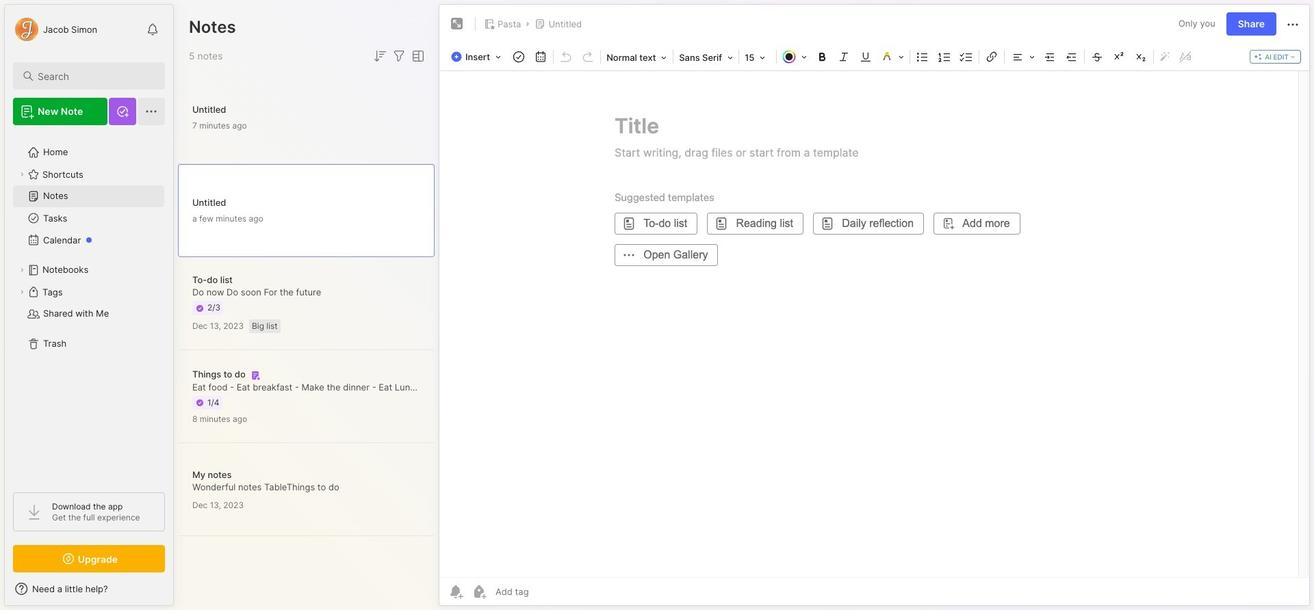 Task type: locate. For each thing, give the bounding box(es) containing it.
outdent image
[[1063, 47, 1082, 66]]

tree
[[5, 134, 173, 481]]

main element
[[0, 0, 178, 611]]

bold image
[[813, 47, 832, 66]]

superscript image
[[1110, 47, 1129, 66]]

Add filters field
[[391, 48, 407, 64]]

more actions image
[[1285, 16, 1302, 33]]

Font size field
[[741, 48, 775, 67]]

Font family field
[[675, 48, 738, 67]]

strikethrough image
[[1088, 47, 1108, 66]]

Search text field
[[38, 70, 153, 83]]

checklist image
[[958, 47, 977, 66]]

tree inside main element
[[5, 134, 173, 481]]

subscript image
[[1132, 47, 1151, 66]]

italic image
[[835, 47, 854, 66]]

Account field
[[13, 16, 97, 43]]

add tag image
[[471, 584, 488, 601]]

Highlight field
[[877, 47, 909, 66]]

expand notebooks image
[[18, 266, 26, 275]]

None search field
[[38, 68, 153, 84]]

bulleted list image
[[914, 47, 933, 66]]

none search field inside main element
[[38, 68, 153, 84]]

Sort options field
[[372, 48, 388, 64]]

Note Editor text field
[[440, 71, 1310, 578]]



Task type: describe. For each thing, give the bounding box(es) containing it.
add a reminder image
[[448, 584, 464, 601]]

Heading level field
[[603, 48, 672, 67]]

Font color field
[[779, 47, 812, 66]]

task image
[[510, 47, 529, 66]]

expand note image
[[449, 16, 466, 32]]

add filters image
[[391, 48, 407, 64]]

WHAT'S NEW field
[[5, 579, 173, 601]]

note window element
[[439, 4, 1311, 610]]

calendar event image
[[532, 47, 551, 66]]

expand tags image
[[18, 288, 26, 297]]

Alignment field
[[1007, 47, 1040, 66]]

numbered list image
[[936, 47, 955, 66]]

underline image
[[857, 47, 876, 66]]

indent image
[[1041, 47, 1060, 66]]

insert link image
[[983, 47, 1002, 66]]

More actions field
[[1285, 15, 1302, 33]]

Insert field
[[448, 47, 508, 66]]

click to collapse image
[[173, 586, 183, 602]]

View options field
[[407, 48, 427, 64]]

Add tag field
[[494, 586, 598, 599]]



Task type: vqa. For each thing, say whether or not it's contained in the screenshot.
the leftmost the Notes
no



